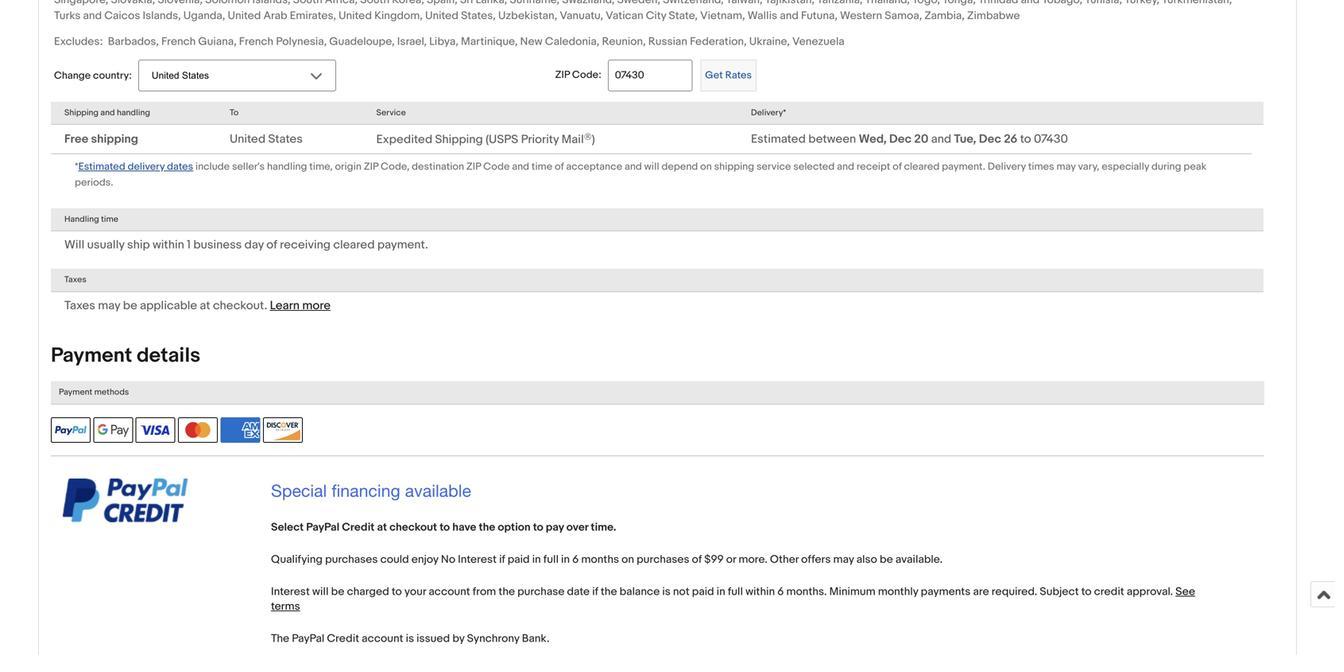 Task type: locate. For each thing, give the bounding box(es) containing it.
french right guiana,
[[239, 35, 274, 48]]

available
[[405, 481, 472, 500]]

2 horizontal spatial may
[[1057, 161, 1076, 173]]

taxes for taxes
[[64, 275, 86, 285]]

1 vertical spatial shipping
[[715, 161, 755, 173]]

1 horizontal spatial the
[[499, 585, 515, 599]]

1 horizontal spatial shipping
[[715, 161, 755, 173]]

0 vertical spatial if
[[499, 553, 505, 567]]

polynesia,
[[276, 35, 327, 48]]

time,
[[310, 161, 333, 173]]

handling up free shipping
[[117, 108, 150, 118]]

0 vertical spatial account
[[429, 585, 470, 599]]

the
[[479, 521, 496, 534], [499, 585, 515, 599], [601, 585, 617, 599]]

0 vertical spatial 6
[[573, 553, 579, 567]]

and right acceptance
[[625, 161, 642, 173]]

0 vertical spatial is
[[663, 585, 671, 599]]

include
[[196, 161, 230, 173]]

1 horizontal spatial dec
[[980, 132, 1002, 146]]

1 horizontal spatial if
[[593, 585, 599, 599]]

handling inside include seller's handling time, origin zip code, destination zip code and time of acceptance and will depend on shipping service selected and receipt of cleared payment. delivery times may vary, especially during peak periods.
[[267, 161, 307, 173]]

will left depend
[[645, 161, 660, 173]]

2 horizontal spatial in
[[717, 585, 726, 599]]

federation,
[[690, 35, 747, 48]]

1 horizontal spatial french
[[239, 35, 274, 48]]

shipping down shipping and handling
[[91, 132, 138, 146]]

$99
[[705, 553, 724, 567]]

6
[[573, 553, 579, 567], [778, 585, 784, 599]]

cleared right receiving
[[333, 238, 375, 252]]

credit for account
[[327, 632, 359, 646]]

subject
[[1040, 585, 1080, 599]]

zip left code:
[[556, 69, 570, 81]]

1 vertical spatial 6
[[778, 585, 784, 599]]

0 vertical spatial credit
[[342, 521, 375, 534]]

0 vertical spatial payment
[[51, 344, 132, 368]]

dec
[[890, 132, 912, 146], [980, 132, 1002, 146]]

paypal right "select"
[[306, 521, 340, 534]]

is left issued
[[406, 632, 414, 646]]

1 vertical spatial payment
[[59, 387, 92, 398]]

on right depend
[[701, 161, 712, 173]]

full down pay
[[544, 553, 559, 567]]

may up payment details
[[98, 299, 120, 313]]

0 vertical spatial shipping
[[91, 132, 138, 146]]

get
[[706, 69, 723, 82]]

0 vertical spatial time
[[532, 161, 553, 173]]

in down pay
[[561, 553, 570, 567]]

1 horizontal spatial cleared
[[905, 161, 940, 173]]

0 horizontal spatial dec
[[890, 132, 912, 146]]

credit down financing
[[342, 521, 375, 534]]

learn more link
[[270, 299, 331, 313]]

balance
[[620, 585, 660, 599]]

date
[[567, 585, 590, 599]]

0 horizontal spatial purchases
[[325, 553, 378, 567]]

payment
[[51, 344, 132, 368], [59, 387, 92, 398]]

shipping up free
[[64, 108, 99, 118]]

1 vertical spatial shipping
[[435, 133, 483, 147]]

in up purchase
[[533, 553, 541, 567]]

ZIP Code: text field
[[608, 60, 693, 91]]

may
[[1057, 161, 1076, 173], [98, 299, 120, 313], [834, 553, 855, 567]]

0 vertical spatial full
[[544, 553, 559, 567]]

time
[[532, 161, 553, 173], [101, 214, 118, 225]]

required.
[[992, 585, 1038, 599]]

dec left 26
[[980, 132, 1002, 146]]

your
[[405, 585, 426, 599]]

20
[[915, 132, 929, 146]]

0 vertical spatial estimated
[[751, 132, 806, 146]]

cleared down 20
[[905, 161, 940, 173]]

shipping inside expedited shipping (usps priority mail ® )
[[435, 133, 483, 147]]

0 horizontal spatial is
[[406, 632, 414, 646]]

* estimated delivery dates
[[75, 161, 193, 173]]

destination
[[412, 161, 464, 173]]

1 horizontal spatial paid
[[692, 585, 715, 599]]

paypal
[[306, 521, 340, 534], [292, 632, 325, 646]]

1 vertical spatial is
[[406, 632, 414, 646]]

1 french from the left
[[161, 35, 196, 48]]

1 vertical spatial be
[[880, 553, 894, 567]]

0 horizontal spatial time
[[101, 214, 118, 225]]

day
[[245, 238, 264, 252]]

more
[[302, 299, 331, 313]]

shipping inside include seller's handling time, origin zip code, destination zip code and time of acceptance and will depend on shipping service selected and receipt of cleared payment. delivery times may vary, especially during peak periods.
[[715, 161, 755, 173]]

purchases up not on the right
[[637, 553, 690, 567]]

if right date
[[593, 585, 599, 599]]

will
[[64, 238, 84, 252]]

handling down states
[[267, 161, 307, 173]]

time down the priority
[[532, 161, 553, 173]]

or
[[727, 553, 737, 567]]

russian
[[649, 35, 688, 48]]

0 vertical spatial be
[[123, 299, 137, 313]]

time up 'usually'
[[101, 214, 118, 225]]

select paypal credit at checkout to have the option to pay over time.
[[271, 521, 617, 534]]

0 horizontal spatial may
[[98, 299, 120, 313]]

account down no
[[429, 585, 470, 599]]

of down mail
[[555, 161, 564, 173]]

1 horizontal spatial purchases
[[637, 553, 690, 567]]

code,
[[381, 161, 410, 173]]

may inside include seller's handling time, origin zip code, destination zip code and time of acceptance and will depend on shipping service selected and receipt of cleared payment. delivery times may vary, especially during peak periods.
[[1057, 161, 1076, 173]]

especially
[[1102, 161, 1150, 173]]

to left credit
[[1082, 585, 1092, 599]]

0 vertical spatial paypal
[[306, 521, 340, 534]]

shipping left service
[[715, 161, 755, 173]]

2 dec from the left
[[980, 132, 1002, 146]]

taxes for taxes may be applicable at checkout. learn more
[[64, 299, 95, 313]]

purchases up charged
[[325, 553, 378, 567]]

1 vertical spatial cleared
[[333, 238, 375, 252]]

0 horizontal spatial be
[[123, 299, 137, 313]]

be left applicable
[[123, 299, 137, 313]]

0 horizontal spatial account
[[362, 632, 404, 646]]

paypal for select
[[306, 521, 340, 534]]

the right date
[[601, 585, 617, 599]]

the right from
[[499, 585, 515, 599]]

at left the checkout
[[377, 521, 387, 534]]

paypal right the
[[292, 632, 325, 646]]

payment.
[[942, 161, 986, 173], [378, 238, 428, 252]]

0 vertical spatial handling
[[117, 108, 150, 118]]

1 vertical spatial time
[[101, 214, 118, 225]]

of
[[555, 161, 564, 173], [893, 161, 902, 173], [267, 238, 277, 252], [692, 553, 702, 567]]

within down more.
[[746, 585, 775, 599]]

minimum
[[830, 585, 876, 599]]

origin
[[335, 161, 362, 173]]

excludes:
[[54, 35, 103, 48]]

interest up terms
[[271, 585, 310, 599]]

1 horizontal spatial shipping
[[435, 133, 483, 147]]

depend
[[662, 161, 698, 173]]

qualifying purchases could enjoy no interest if paid in full in 6 months on purchases of $99 or more. other offers may also be available.
[[271, 553, 943, 567]]

to left have
[[440, 521, 450, 534]]

1 vertical spatial account
[[362, 632, 404, 646]]

6 left months. in the bottom of the page
[[778, 585, 784, 599]]

estimated up periods.
[[78, 161, 125, 173]]

see terms
[[271, 585, 1196, 614]]

0 horizontal spatial zip
[[364, 161, 379, 173]]

0 horizontal spatial french
[[161, 35, 196, 48]]

french left guiana,
[[161, 35, 196, 48]]

1 horizontal spatial handling
[[267, 161, 307, 173]]

1 vertical spatial payment.
[[378, 238, 428, 252]]

approval.
[[1127, 585, 1174, 599]]

1 vertical spatial at
[[377, 521, 387, 534]]

1 horizontal spatial estimated
[[751, 132, 806, 146]]

full down "or" on the right bottom of page
[[728, 585, 743, 599]]

1 vertical spatial credit
[[327, 632, 359, 646]]

1 horizontal spatial time
[[532, 161, 553, 173]]

discover image
[[263, 417, 303, 443]]

2 vertical spatial be
[[331, 585, 345, 599]]

estimated up service
[[751, 132, 806, 146]]

see terms link
[[271, 585, 1196, 614]]

1 horizontal spatial 6
[[778, 585, 784, 599]]

the paypal credit account is issued by synchrony bank.
[[271, 632, 550, 646]]

the right have
[[479, 521, 496, 534]]

26
[[1004, 132, 1018, 146]]

expedited
[[376, 133, 433, 147]]

0 horizontal spatial interest
[[271, 585, 310, 599]]

6 left months
[[573, 553, 579, 567]]

and
[[101, 108, 115, 118], [932, 132, 952, 146], [512, 161, 530, 173], [625, 161, 642, 173], [837, 161, 855, 173]]

0 horizontal spatial within
[[153, 238, 184, 252]]

2 horizontal spatial the
[[601, 585, 617, 599]]

1 vertical spatial may
[[98, 299, 120, 313]]

may left also at right bottom
[[834, 553, 855, 567]]

cleared inside include seller's handling time, origin zip code, destination zip code and time of acceptance and will depend on shipping service selected and receipt of cleared payment. delivery times may vary, especially during peak periods.
[[905, 161, 940, 173]]

0 horizontal spatial at
[[200, 299, 210, 313]]

and right 20
[[932, 132, 952, 146]]

states
[[268, 132, 303, 146]]

0 horizontal spatial shipping
[[91, 132, 138, 146]]

on right months
[[622, 553, 635, 567]]

not
[[673, 585, 690, 599]]

1 taxes from the top
[[64, 275, 86, 285]]

taxes
[[64, 275, 86, 285], [64, 299, 95, 313]]

interest right no
[[458, 553, 497, 567]]

1 horizontal spatial on
[[701, 161, 712, 173]]

0 vertical spatial may
[[1057, 161, 1076, 173]]

0 horizontal spatial shipping
[[64, 108, 99, 118]]

1 purchases from the left
[[325, 553, 378, 567]]

zip code:
[[556, 69, 602, 81]]

payment up payment methods
[[51, 344, 132, 368]]

1 vertical spatial will
[[312, 585, 329, 599]]

zip left code
[[467, 161, 481, 173]]

0 vertical spatial on
[[701, 161, 712, 173]]

*
[[75, 161, 78, 173]]

shipping up destination on the top of the page
[[435, 133, 483, 147]]

0 horizontal spatial 6
[[573, 553, 579, 567]]

1 vertical spatial if
[[593, 585, 599, 599]]

also
[[857, 553, 878, 567]]

0 horizontal spatial payment.
[[378, 238, 428, 252]]

payment. down the tue,
[[942, 161, 986, 173]]

of right receipt
[[893, 161, 902, 173]]

1 vertical spatial within
[[746, 585, 775, 599]]

will down qualifying
[[312, 585, 329, 599]]

will
[[645, 161, 660, 173], [312, 585, 329, 599]]

1 horizontal spatial within
[[746, 585, 775, 599]]

payment. down code,
[[378, 238, 428, 252]]

0 vertical spatial taxes
[[64, 275, 86, 285]]

1 vertical spatial paypal
[[292, 632, 325, 646]]

2 taxes from the top
[[64, 299, 95, 313]]

estimated
[[751, 132, 806, 146], [78, 161, 125, 173]]

1
[[187, 238, 191, 252]]

in
[[533, 553, 541, 567], [561, 553, 570, 567], [717, 585, 726, 599]]

zip right origin
[[364, 161, 379, 173]]

shipping
[[91, 132, 138, 146], [715, 161, 755, 173]]

1 vertical spatial handling
[[267, 161, 307, 173]]

to
[[1021, 132, 1032, 146], [440, 521, 450, 534], [533, 521, 544, 534], [392, 585, 402, 599], [1082, 585, 1092, 599]]

be right also at right bottom
[[880, 553, 894, 567]]

at
[[200, 299, 210, 313], [377, 521, 387, 534]]

2 vertical spatial may
[[834, 553, 855, 567]]

if down option
[[499, 553, 505, 567]]

may left vary,
[[1057, 161, 1076, 173]]

credit down charged
[[327, 632, 359, 646]]

0 vertical spatial at
[[200, 299, 210, 313]]

account down charged
[[362, 632, 404, 646]]

venezuela
[[793, 35, 845, 48]]

credit
[[342, 521, 375, 534], [327, 632, 359, 646]]

dec left 20
[[890, 132, 912, 146]]

0 vertical spatial payment.
[[942, 161, 986, 173]]

paid right not on the right
[[692, 585, 715, 599]]

0 horizontal spatial handling
[[117, 108, 150, 118]]

in down $99
[[717, 585, 726, 599]]

0 horizontal spatial estimated
[[78, 161, 125, 173]]

full
[[544, 553, 559, 567], [728, 585, 743, 599]]

cleared
[[905, 161, 940, 173], [333, 238, 375, 252]]

of right day
[[267, 238, 277, 252]]

be
[[123, 299, 137, 313], [880, 553, 894, 567], [331, 585, 345, 599]]

be left charged
[[331, 585, 345, 599]]

1 horizontal spatial be
[[331, 585, 345, 599]]

libya,
[[430, 35, 459, 48]]

1 vertical spatial estimated
[[78, 161, 125, 173]]

methods
[[94, 387, 129, 398]]

1 vertical spatial full
[[728, 585, 743, 599]]

time inside include seller's handling time, origin zip code, destination zip code and time of acceptance and will depend on shipping service selected and receipt of cleared payment. delivery times may vary, especially during peak periods.
[[532, 161, 553, 173]]

terms
[[271, 600, 300, 614]]

payment left methods
[[59, 387, 92, 398]]

estimated delivery dates link
[[78, 159, 193, 173]]

of left $99
[[692, 553, 702, 567]]

1 horizontal spatial will
[[645, 161, 660, 173]]

and up free shipping
[[101, 108, 115, 118]]

0 horizontal spatial full
[[544, 553, 559, 567]]

at left checkout.
[[200, 299, 210, 313]]

paid down option
[[508, 553, 530, 567]]

monthly
[[879, 585, 919, 599]]

0 vertical spatial will
[[645, 161, 660, 173]]

0 horizontal spatial on
[[622, 553, 635, 567]]

is left not on the right
[[663, 585, 671, 599]]

synchrony
[[467, 632, 520, 646]]

within left "1"
[[153, 238, 184, 252]]

2 horizontal spatial zip
[[556, 69, 570, 81]]



Task type: describe. For each thing, give the bounding box(es) containing it.
1 horizontal spatial is
[[663, 585, 671, 599]]

will inside include seller's handling time, origin zip code, destination zip code and time of acceptance and will depend on shipping service selected and receipt of cleared payment. delivery times may vary, especially during peak periods.
[[645, 161, 660, 173]]

delivery
[[128, 161, 165, 173]]

2 horizontal spatial be
[[880, 553, 894, 567]]

include seller's handling time, origin zip code, destination zip code and time of acceptance and will depend on shipping service selected and receipt of cleared payment. delivery times may vary, especially during peak periods.
[[75, 161, 1207, 189]]

business
[[194, 238, 242, 252]]

paypal image
[[51, 417, 91, 443]]

wed,
[[859, 132, 887, 146]]

1 horizontal spatial interest
[[458, 553, 497, 567]]

0 horizontal spatial the
[[479, 521, 496, 534]]

acceptance
[[566, 161, 623, 173]]

more.
[[739, 553, 768, 567]]

peak
[[1184, 161, 1207, 173]]

special financing available
[[271, 481, 472, 500]]

ship
[[127, 238, 150, 252]]

receipt
[[857, 161, 891, 173]]

1 horizontal spatial account
[[429, 585, 470, 599]]

shipping and handling
[[64, 108, 150, 118]]

payment for payment details
[[51, 344, 132, 368]]

to left pay
[[533, 521, 544, 534]]

1 vertical spatial interest
[[271, 585, 310, 599]]

and right code
[[512, 161, 530, 173]]

issued
[[417, 632, 450, 646]]

interest will be charged to your account from the purchase date if the balance is not paid in full within 6 months. minimum monthly payments are required. subject to credit approval.
[[271, 585, 1176, 599]]

be for interest will be charged to your account from the purchase date if the balance is not paid in full within 6 months. minimum monthly payments are required. subject to credit approval.
[[331, 585, 345, 599]]

dates
[[167, 161, 193, 173]]

guadeloupe,
[[329, 35, 395, 48]]

0 horizontal spatial paid
[[508, 553, 530, 567]]

seller's
[[232, 161, 265, 173]]

times
[[1029, 161, 1055, 173]]

checkout
[[390, 521, 437, 534]]

0 vertical spatial within
[[153, 238, 184, 252]]

from
[[473, 585, 496, 599]]

free
[[64, 132, 88, 146]]

between
[[809, 132, 857, 146]]

tue,
[[955, 132, 977, 146]]

ukraine,
[[750, 35, 790, 48]]

bank.
[[522, 632, 550, 646]]

payment for payment methods
[[59, 387, 92, 398]]

delivery*
[[751, 108, 787, 118]]

1 horizontal spatial zip
[[467, 161, 481, 173]]

applicable
[[140, 299, 197, 313]]

0 horizontal spatial if
[[499, 553, 505, 567]]

united states
[[230, 132, 303, 146]]

1 horizontal spatial full
[[728, 585, 743, 599]]

and left receipt
[[837, 161, 855, 173]]

handling for and
[[117, 108, 150, 118]]

over
[[567, 521, 589, 534]]

pay
[[546, 521, 564, 534]]

get rates button
[[701, 60, 757, 91]]

excludes: barbados, french guiana, french polynesia, guadeloupe, israel, libya, martinique, new caledonia, reunion, russian federation, ukraine, venezuela
[[54, 35, 845, 48]]

(usps
[[486, 133, 519, 147]]

caledonia,
[[545, 35, 600, 48]]

american express image
[[221, 417, 260, 443]]

charged
[[347, 585, 389, 599]]

1 vertical spatial on
[[622, 553, 635, 567]]

2 purchases from the left
[[637, 553, 690, 567]]

visa image
[[136, 417, 176, 443]]

0 horizontal spatial in
[[533, 553, 541, 567]]

google pay image
[[93, 417, 133, 443]]

new
[[520, 35, 543, 48]]

special
[[271, 481, 327, 500]]

payments
[[921, 585, 971, 599]]

could
[[381, 553, 409, 567]]

be for taxes may be applicable at checkout. learn more
[[123, 299, 137, 313]]

master card image
[[178, 417, 218, 443]]

paypal for the
[[292, 632, 325, 646]]

rates
[[726, 69, 752, 82]]

by
[[453, 632, 465, 646]]

payment. inside include seller's handling time, origin zip code, destination zip code and time of acceptance and will depend on shipping service selected and receipt of cleared payment. delivery times may vary, especially during peak periods.
[[942, 161, 986, 173]]

1 horizontal spatial may
[[834, 553, 855, 567]]

priority
[[521, 133, 559, 147]]

reunion,
[[602, 35, 646, 48]]

vary,
[[1079, 161, 1100, 173]]

code
[[484, 161, 510, 173]]

learn
[[270, 299, 300, 313]]

handling
[[64, 214, 99, 225]]

get rates
[[706, 69, 752, 82]]

see
[[1176, 585, 1196, 599]]

checkout.
[[213, 299, 267, 313]]

expedited shipping (usps priority mail ® )
[[376, 131, 595, 147]]

2 french from the left
[[239, 35, 274, 48]]

other
[[770, 553, 799, 567]]

1 dec from the left
[[890, 132, 912, 146]]

credit for at
[[342, 521, 375, 534]]

credit
[[1095, 585, 1125, 599]]

on inside include seller's handling time, origin zip code, destination zip code and time of acceptance and will depend on shipping service selected and receipt of cleared payment. delivery times may vary, especially during peak periods.
[[701, 161, 712, 173]]

will usually ship within 1 business day of receiving cleared payment.
[[64, 238, 428, 252]]

guiana,
[[198, 35, 237, 48]]

code:
[[572, 69, 602, 81]]

select
[[271, 521, 304, 534]]

service
[[376, 108, 406, 118]]

available.
[[896, 553, 943, 567]]

enjoy
[[412, 553, 439, 567]]

0 horizontal spatial cleared
[[333, 238, 375, 252]]

months
[[582, 553, 619, 567]]

to right 26
[[1021, 132, 1032, 146]]

have
[[453, 521, 477, 534]]

to left the your
[[392, 585, 402, 599]]

receiving
[[280, 238, 331, 252]]

details
[[137, 344, 201, 368]]

selected
[[794, 161, 835, 173]]

0 horizontal spatial will
[[312, 585, 329, 599]]

service
[[757, 161, 792, 173]]

1 horizontal spatial at
[[377, 521, 387, 534]]

1 vertical spatial paid
[[692, 585, 715, 599]]

mail
[[562, 133, 584, 147]]

change country:
[[54, 70, 132, 82]]

0 vertical spatial shipping
[[64, 108, 99, 118]]

payment methods
[[59, 387, 129, 398]]

payment details
[[51, 344, 201, 368]]

handling time
[[64, 214, 118, 225]]

estimated between wed, dec 20 and tue, dec 26 to 07430
[[751, 132, 1069, 146]]

®
[[584, 131, 592, 141]]

the
[[271, 632, 290, 646]]

no
[[441, 553, 456, 567]]

1 horizontal spatial in
[[561, 553, 570, 567]]

delivery
[[988, 161, 1027, 173]]

handling for seller's
[[267, 161, 307, 173]]

during
[[1152, 161, 1182, 173]]

united
[[230, 132, 266, 146]]

07430
[[1035, 132, 1069, 146]]



Task type: vqa. For each thing, say whether or not it's contained in the screenshot.
the bottom Buy It Now
no



